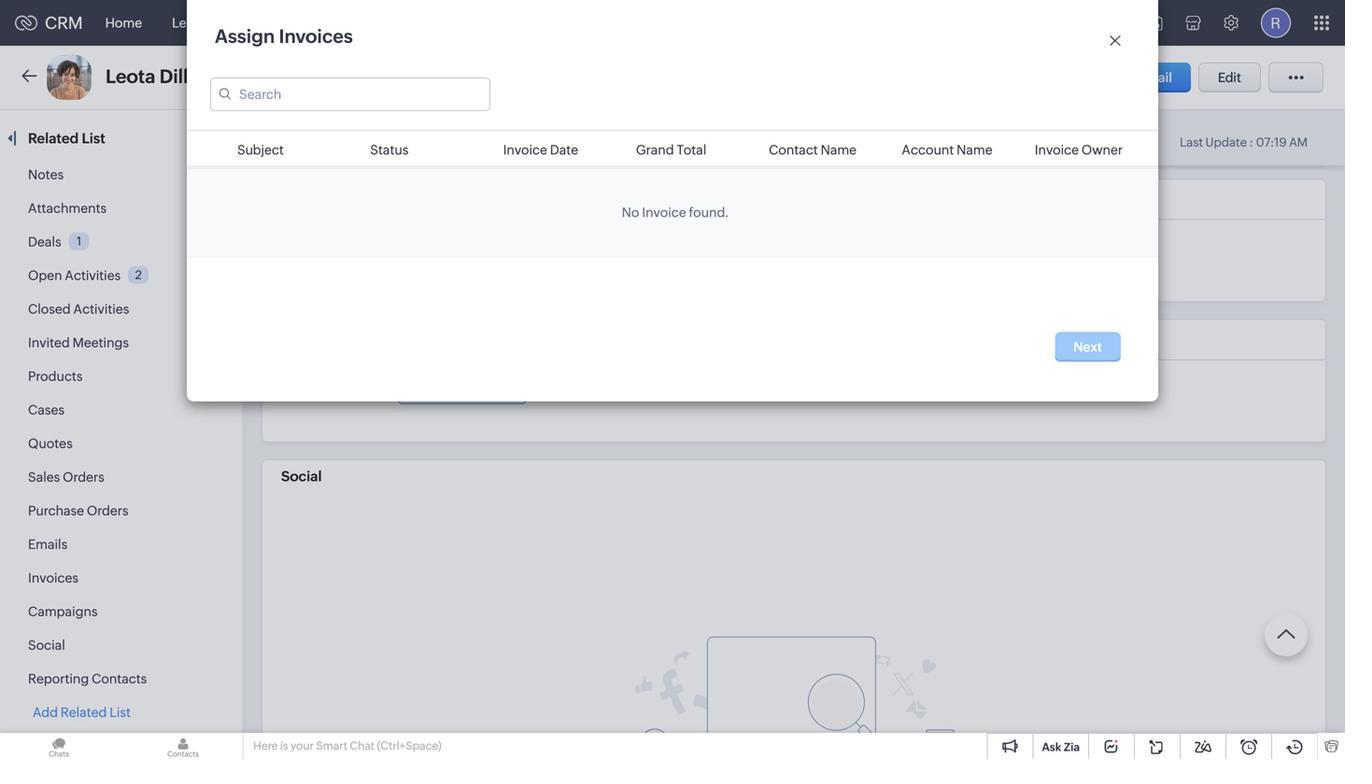 Task type: locate. For each thing, give the bounding box(es) containing it.
social
[[281, 469, 322, 485], [28, 638, 65, 653]]

reporting contacts link
[[28, 672, 147, 687]]

contacts up the leota dilliard (sample) - commercial press (sample)
[[238, 15, 293, 30]]

orders for sales orders
[[63, 470, 104, 485]]

orders
[[63, 470, 104, 485], [87, 504, 128, 518]]

leota
[[106, 66, 155, 87]]

campaigns link
[[28, 604, 98, 619]]

sales orders
[[28, 470, 104, 485]]

invoice left date
[[503, 142, 547, 157]]

(ctrl+space)
[[377, 740, 442, 752]]

last update : 07:19 am
[[1180, 135, 1308, 149]]

1 horizontal spatial assign
[[413, 243, 454, 258]]

invoice
[[503, 142, 547, 157], [1035, 142, 1079, 157], [642, 205, 686, 220]]

0 horizontal spatial invoices
[[28, 571, 78, 586]]

invoice left the owner
[[1035, 142, 1079, 157]]

0 horizontal spatial invoice
[[503, 142, 547, 157]]

activities for closed activities
[[73, 302, 129, 317]]

zia
[[1064, 741, 1080, 754]]

0 vertical spatial activities
[[65, 268, 121, 283]]

list
[[82, 130, 105, 147], [109, 705, 131, 720]]

name right account on the top of page
[[957, 142, 993, 157]]

commercial
[[319, 71, 393, 86]]

ask
[[1042, 741, 1061, 754]]

accounts link
[[308, 0, 396, 45]]

2 name from the left
[[957, 142, 993, 157]]

1 horizontal spatial contacts
[[238, 15, 293, 30]]

no down grand
[[622, 205, 639, 220]]

1 vertical spatial social
[[28, 638, 65, 653]]

list down the reporting contacts link
[[109, 705, 131, 720]]

no
[[622, 205, 639, 220], [281, 244, 299, 259]]

1 vertical spatial assign
[[413, 243, 454, 258]]

profile element
[[1250, 0, 1302, 45]]

email
[[1138, 70, 1172, 85]]

2 horizontal spatial invoice
[[1035, 142, 1079, 157]]

assign
[[215, 26, 275, 47], [413, 243, 454, 258]]

1 horizontal spatial no
[[622, 205, 639, 220]]

activities up meetings
[[73, 302, 129, 317]]

invited meetings
[[28, 335, 129, 350]]

closed
[[28, 302, 71, 317]]

invoices down emails link
[[28, 571, 78, 586]]

no left records
[[281, 244, 299, 259]]

0 vertical spatial orders
[[63, 470, 104, 485]]

no invoice found.
[[622, 205, 729, 220]]

0 horizontal spatial assign
[[215, 26, 275, 47]]

assign link
[[398, 239, 469, 264]]

0 horizontal spatial name
[[821, 142, 857, 157]]

attachments link
[[28, 201, 107, 216]]

1 vertical spatial orders
[[87, 504, 128, 518]]

account
[[902, 142, 954, 157]]

1 horizontal spatial (sample)
[[431, 71, 485, 86]]

1 vertical spatial contacts
[[92, 672, 147, 687]]

new
[[491, 243, 519, 258]]

add
[[33, 705, 58, 720]]

emails
[[28, 537, 67, 552]]

quotes
[[28, 436, 73, 451]]

invoices up -
[[279, 26, 353, 47]]

name
[[821, 142, 857, 157], [957, 142, 993, 157]]

invoice for invoice date
[[503, 142, 547, 157]]

contacts
[[238, 15, 293, 30], [92, 672, 147, 687]]

purchase orders
[[28, 504, 128, 518]]

owner
[[1082, 142, 1123, 157]]

quotes link
[[28, 436, 73, 451]]

accounts
[[323, 15, 381, 30]]

assign right leads at the left top
[[215, 26, 275, 47]]

contact name
[[769, 142, 857, 157]]

invoice date link
[[503, 142, 578, 157]]

closed activities link
[[28, 302, 129, 317]]

orders right purchase
[[87, 504, 128, 518]]

activities
[[65, 268, 121, 283], [73, 302, 129, 317]]

crm
[[45, 13, 83, 32]]

0 vertical spatial invoices
[[279, 26, 353, 47]]

invoice owner
[[1035, 142, 1123, 157]]

1 vertical spatial related
[[61, 705, 107, 720]]

invoices
[[279, 26, 353, 47], [28, 571, 78, 586]]

(sample) right press
[[431, 71, 485, 86]]

1 name from the left
[[821, 142, 857, 157]]

grand
[[636, 142, 674, 157]]

list up attachments link
[[82, 130, 105, 147]]

0 vertical spatial social
[[281, 469, 322, 485]]

1 vertical spatial invoices
[[28, 571, 78, 586]]

name right contact
[[821, 142, 857, 157]]

ask zia
[[1042, 741, 1080, 754]]

0 horizontal spatial list
[[82, 130, 105, 147]]

orders up purchase orders on the bottom left of page
[[63, 470, 104, 485]]

(sample) inside the leota dilliard (sample) - commercial press (sample)
[[431, 71, 485, 86]]

leads
[[172, 15, 208, 30]]

0 vertical spatial contacts
[[238, 15, 293, 30]]

activities up "closed activities" link
[[65, 268, 121, 283]]

assign right found
[[413, 243, 454, 258]]

0 vertical spatial no
[[622, 205, 639, 220]]

purchase orders link
[[28, 504, 128, 518]]

-
[[312, 70, 316, 86]]

edit button
[[1198, 63, 1261, 92]]

contacts up add related list
[[92, 672, 147, 687]]

related down the reporting contacts link
[[61, 705, 107, 720]]

deals link
[[28, 234, 61, 249]]

1 horizontal spatial name
[[957, 142, 993, 157]]

status link
[[370, 142, 409, 157]]

products link
[[28, 369, 83, 384]]

0 vertical spatial assign
[[215, 26, 275, 47]]

contact
[[769, 142, 818, 157]]

(sample)
[[227, 66, 308, 87], [431, 71, 485, 86]]

1 vertical spatial no
[[281, 244, 299, 259]]

contacts image
[[124, 733, 242, 759]]

1 vertical spatial activities
[[73, 302, 129, 317]]

0 horizontal spatial social
[[28, 638, 65, 653]]

0 horizontal spatial contacts
[[92, 672, 147, 687]]

related up notes
[[28, 130, 79, 147]]

1 vertical spatial list
[[109, 705, 131, 720]]

invited
[[28, 335, 70, 350]]

subject
[[237, 142, 284, 157]]

orders for purchase orders
[[87, 504, 128, 518]]

purchase
[[28, 504, 84, 518]]

invoice left found.
[[642, 205, 686, 220]]

(sample) down assign invoices
[[227, 66, 308, 87]]

0 horizontal spatial no
[[281, 244, 299, 259]]

assign for assign invoices
[[215, 26, 275, 47]]



Task type: vqa. For each thing, say whether or not it's contained in the screenshot.
· to the right
no



Task type: describe. For each thing, give the bounding box(es) containing it.
meetings
[[72, 335, 129, 350]]

no records found
[[281, 244, 386, 259]]

status
[[370, 142, 409, 157]]

logo image
[[15, 15, 37, 30]]

open activities link
[[28, 268, 121, 283]]

home
[[105, 15, 142, 30]]

leads link
[[157, 0, 223, 45]]

profile image
[[1261, 8, 1291, 38]]

related list
[[28, 130, 108, 147]]

contact name link
[[769, 142, 857, 157]]

0 vertical spatial related
[[28, 130, 79, 147]]

0 horizontal spatial (sample)
[[227, 66, 308, 87]]

open activities
[[28, 268, 121, 283]]

products
[[28, 369, 83, 384]]

notes link
[[28, 167, 64, 182]]

here
[[253, 740, 278, 752]]

0 vertical spatial list
[[82, 130, 105, 147]]

campaigns
[[28, 604, 98, 619]]

leota dilliard (sample) - commercial press (sample)
[[106, 66, 485, 87]]

cases
[[28, 403, 64, 418]]

send email button
[[1085, 63, 1191, 92]]

found.
[[689, 205, 729, 220]]

total
[[677, 142, 706, 157]]

press
[[396, 71, 428, 86]]

timeline link
[[386, 129, 441, 145]]

invoice for invoice owner
[[1035, 142, 1079, 157]]

new link
[[476, 239, 534, 264]]

timeline
[[386, 129, 441, 145]]

invited meetings link
[[28, 335, 129, 350]]

cases link
[[28, 403, 64, 418]]

is
[[280, 740, 288, 752]]

activities for open activities
[[65, 268, 121, 283]]

dilliard
[[159, 66, 223, 87]]

1 horizontal spatial social
[[281, 469, 322, 485]]

commercial press (sample) link
[[319, 71, 485, 86]]

1
[[77, 234, 81, 248]]

invoice date
[[503, 142, 578, 157]]

assign invoices
[[215, 26, 353, 47]]

chats image
[[0, 733, 118, 759]]

date
[[550, 142, 578, 157]]

contacts link
[[223, 0, 308, 45]]

add related list
[[33, 705, 131, 720]]

assign for assign
[[413, 243, 454, 258]]

your
[[291, 740, 314, 752]]

records
[[301, 244, 347, 259]]

no for no invoice found.
[[622, 205, 639, 220]]

found
[[350, 244, 386, 259]]

reporting
[[28, 672, 89, 687]]

chat
[[350, 740, 375, 752]]

account name
[[902, 142, 993, 157]]

notes
[[28, 167, 64, 182]]

invoice owner link
[[1035, 142, 1123, 157]]

emails link
[[28, 537, 67, 552]]

2
[[135, 268, 142, 282]]

social link
[[28, 638, 65, 653]]

crm link
[[15, 13, 83, 32]]

name for contact name
[[821, 142, 857, 157]]

invoices link
[[28, 571, 78, 586]]

deals
[[28, 234, 61, 249]]

sales orders link
[[28, 470, 104, 485]]

1 horizontal spatial list
[[109, 705, 131, 720]]

account name link
[[902, 142, 993, 157]]

update
[[1206, 135, 1247, 149]]

open
[[28, 268, 62, 283]]

sales
[[28, 470, 60, 485]]

home link
[[90, 0, 157, 45]]

here is your smart chat (ctrl+space)
[[253, 740, 442, 752]]

edit
[[1218, 70, 1242, 85]]

send
[[1104, 70, 1136, 85]]

last
[[1180, 135, 1203, 149]]

reporting contacts
[[28, 672, 147, 687]]

:
[[1249, 135, 1254, 149]]

1 horizontal spatial invoices
[[279, 26, 353, 47]]

send email
[[1104, 70, 1172, 85]]

attachments
[[28, 201, 107, 216]]

no for no records found
[[281, 244, 299, 259]]

closed activities
[[28, 302, 129, 317]]

name for account name
[[957, 142, 993, 157]]

calendar image
[[1147, 15, 1163, 30]]

contacts inside contacts link
[[238, 15, 293, 30]]

am
[[1289, 135, 1308, 149]]

smart
[[316, 740, 347, 752]]

overview link
[[284, 129, 346, 145]]

grand total link
[[636, 142, 706, 157]]

Search text field
[[210, 78, 490, 111]]

subject link
[[237, 142, 284, 157]]

1 horizontal spatial invoice
[[642, 205, 686, 220]]



